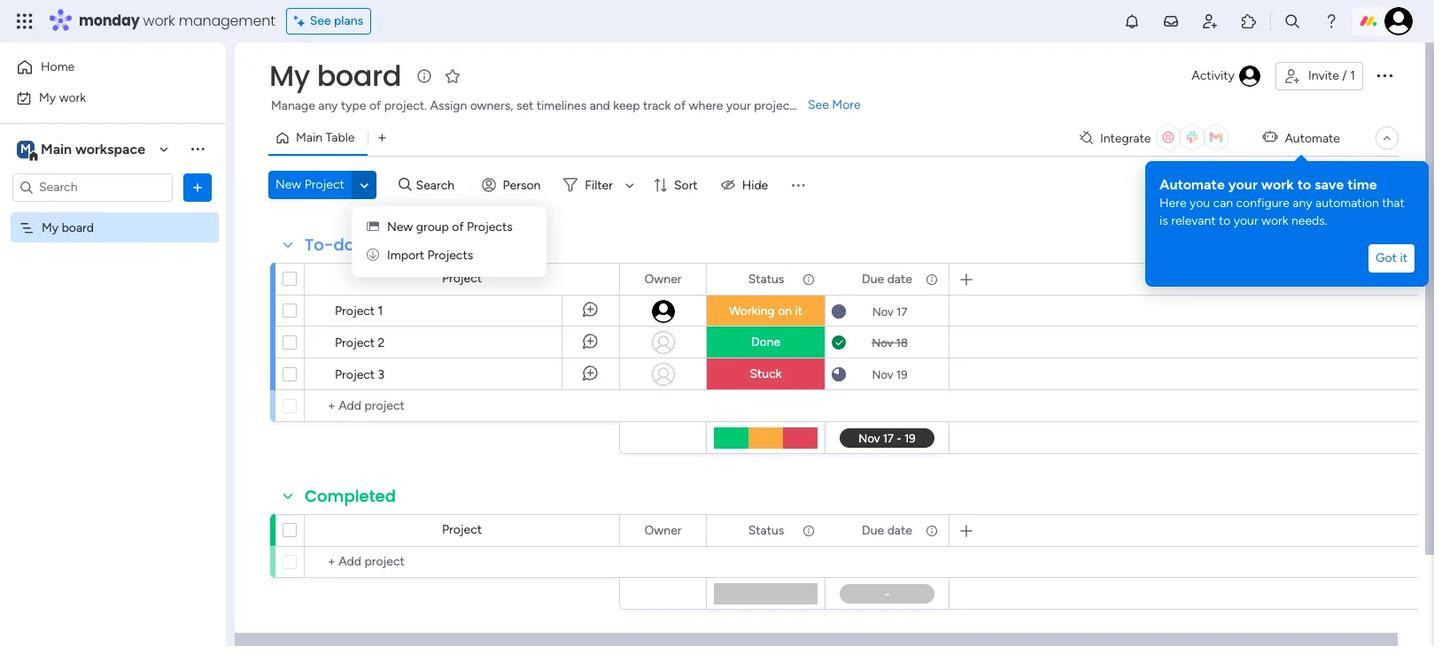 Task type: describe. For each thing, give the bounding box(es) containing it.
v2 search image
[[398, 175, 412, 195]]

got it button
[[1369, 244, 1415, 273]]

timelines
[[537, 98, 587, 113]]

nov for 2
[[872, 336, 893, 349]]

my inside "button"
[[39, 90, 56, 105]]

work right monday
[[143, 11, 175, 31]]

2 + add project text field from the top
[[314, 552, 611, 573]]

main table button
[[268, 124, 368, 152]]

new project
[[275, 177, 344, 192]]

add view image
[[379, 132, 386, 145]]

main workspace
[[41, 140, 145, 157]]

new for new project
[[275, 177, 301, 192]]

new group of projects
[[387, 220, 513, 235]]

home button
[[11, 53, 190, 81]]

nov 17
[[872, 305, 907, 318]]

show board description image
[[414, 67, 435, 85]]

2 owner field from the top
[[640, 521, 686, 541]]

person button
[[474, 171, 551, 199]]

group image
[[367, 220, 379, 235]]

status for to-do
[[748, 271, 784, 287]]

1 vertical spatial projects
[[427, 248, 473, 263]]

new project button
[[268, 171, 352, 199]]

completed
[[305, 485, 396, 508]]

board inside list box
[[62, 220, 94, 235]]

do
[[333, 234, 355, 256]]

automation
[[1315, 196, 1379, 211]]

invite / 1 button
[[1275, 62, 1363, 90]]

due for 2nd due date 'field' from the bottom of the page
[[862, 271, 884, 287]]

working on it
[[729, 304, 803, 319]]

hide button
[[714, 171, 779, 199]]

2
[[378, 336, 385, 351]]

3
[[378, 368, 385, 383]]

1 + add project text field from the top
[[314, 396, 611, 417]]

table
[[325, 130, 355, 145]]

Search in workspace field
[[37, 177, 148, 198]]

workspace image
[[17, 140, 35, 159]]

more
[[832, 97, 861, 112]]

due for 1st due date 'field' from the bottom
[[862, 523, 884, 538]]

import
[[387, 248, 424, 263]]

My board field
[[265, 56, 406, 96]]

assign
[[430, 98, 467, 113]]

group
[[416, 220, 449, 235]]

notifications image
[[1123, 12, 1141, 30]]

project 2
[[335, 336, 385, 351]]

due date for 1st due date 'field' from the bottom
[[862, 523, 912, 538]]

project inside button
[[304, 177, 344, 192]]

options image
[[189, 178, 206, 196]]

0 vertical spatial any
[[318, 98, 338, 113]]

and
[[590, 98, 610, 113]]

to-do
[[305, 234, 355, 256]]

done
[[751, 335, 780, 350]]

move to image
[[367, 248, 379, 263]]

that
[[1382, 196, 1405, 211]]

column information image for to-do
[[802, 272, 816, 287]]

manage
[[271, 98, 315, 113]]

my board list box
[[0, 209, 226, 482]]

invite / 1
[[1308, 68, 1355, 83]]

automate your work to save time here you can configure any automation that is relevant to your work needs.
[[1159, 176, 1405, 229]]

is
[[1159, 213, 1168, 229]]

it inside button
[[1400, 251, 1408, 266]]

manage any type of project. assign owners, set timelines and keep track of where your project stands.
[[271, 98, 837, 113]]

track
[[643, 98, 671, 113]]

nov 18
[[872, 336, 908, 349]]

date for 2nd due date 'field' from the bottom of the page
[[887, 271, 912, 287]]

here
[[1159, 196, 1187, 211]]

3 nov from the top
[[872, 368, 893, 381]]

project 1
[[335, 304, 383, 319]]

where
[[689, 98, 723, 113]]

filter
[[585, 178, 613, 193]]

1 owner field from the top
[[640, 270, 686, 289]]

needs.
[[1291, 213, 1328, 229]]

1 due date field from the top
[[858, 270, 917, 289]]

0 vertical spatial projects
[[467, 220, 513, 235]]

add to favorites image
[[444, 67, 461, 85]]

invite members image
[[1201, 12, 1219, 30]]

person
[[503, 178, 541, 193]]

management
[[179, 11, 275, 31]]

working
[[729, 304, 775, 319]]

inbox image
[[1162, 12, 1180, 30]]

my up manage on the top of the page
[[269, 56, 310, 96]]

filter button
[[557, 171, 640, 199]]

autopilot image
[[1263, 126, 1278, 149]]

0 horizontal spatial to
[[1219, 213, 1231, 229]]

project.
[[384, 98, 427, 113]]

see for see more
[[808, 97, 829, 112]]

Search field
[[412, 173, 465, 198]]

my work button
[[11, 84, 190, 112]]



Task type: vqa. For each thing, say whether or not it's contained in the screenshot.
Search Everything image
yes



Task type: locate. For each thing, give the bounding box(es) containing it.
of right "type"
[[369, 98, 381, 113]]

0 vertical spatial status field
[[744, 270, 789, 289]]

1 horizontal spatial to
[[1297, 176, 1311, 193]]

m
[[20, 141, 31, 156]]

1 vertical spatial board
[[62, 220, 94, 235]]

any left "type"
[[318, 98, 338, 113]]

1 horizontal spatial new
[[387, 220, 413, 235]]

hide
[[742, 178, 768, 193]]

0 horizontal spatial automate
[[1159, 176, 1225, 193]]

see more
[[808, 97, 861, 112]]

0 vertical spatial date
[[887, 271, 912, 287]]

sort
[[674, 178, 698, 193]]

to-
[[305, 234, 333, 256]]

it right got
[[1400, 251, 1408, 266]]

new for new group of projects
[[387, 220, 413, 235]]

activity button
[[1185, 62, 1268, 90]]

1 due from the top
[[862, 271, 884, 287]]

1 horizontal spatial any
[[1293, 196, 1312, 211]]

Owner field
[[640, 270, 686, 289], [640, 521, 686, 541]]

nov
[[872, 305, 894, 318], [872, 336, 893, 349], [872, 368, 893, 381]]

option
[[0, 212, 226, 215]]

1 vertical spatial your
[[1228, 176, 1258, 193]]

select product image
[[16, 12, 34, 30]]

any up needs.
[[1293, 196, 1312, 211]]

due left column information image
[[862, 523, 884, 538]]

work down configure
[[1261, 213, 1288, 229]]

1 vertical spatial + add project text field
[[314, 552, 611, 573]]

automate inside automate your work to save time here you can configure any automation that is relevant to your work needs.
[[1159, 176, 1225, 193]]

can
[[1213, 196, 1233, 211]]

my work
[[39, 90, 86, 105]]

due
[[862, 271, 884, 287], [862, 523, 884, 538]]

stuck
[[750, 367, 782, 382]]

projects down new group of projects
[[427, 248, 473, 263]]

1 vertical spatial automate
[[1159, 176, 1225, 193]]

date for 1st due date 'field' from the bottom
[[887, 523, 912, 538]]

project
[[304, 177, 344, 192], [442, 271, 482, 286], [335, 304, 375, 319], [335, 336, 375, 351], [335, 368, 375, 383], [442, 523, 482, 538]]

any inside automate your work to save time here you can configure any automation that is relevant to your work needs.
[[1293, 196, 1312, 211]]

1 vertical spatial my board
[[42, 220, 94, 235]]

board
[[317, 56, 401, 96], [62, 220, 94, 235]]

any
[[318, 98, 338, 113], [1293, 196, 1312, 211]]

projects down person popup button
[[467, 220, 513, 235]]

1 status from the top
[[748, 271, 784, 287]]

1 vertical spatial owner field
[[640, 521, 686, 541]]

0 horizontal spatial 1
[[378, 304, 383, 319]]

it right on
[[795, 304, 803, 319]]

my down search in workspace field on the left top
[[42, 220, 59, 235]]

main for main workspace
[[41, 140, 72, 157]]

1 horizontal spatial of
[[452, 220, 464, 235]]

keep
[[613, 98, 640, 113]]

1 horizontal spatial 1
[[1350, 68, 1355, 83]]

options image
[[1374, 64, 1395, 86]]

my
[[269, 56, 310, 96], [39, 90, 56, 105], [42, 220, 59, 235]]

date
[[887, 271, 912, 287], [887, 523, 912, 538]]

0 vertical spatial board
[[317, 56, 401, 96]]

2 owner from the top
[[644, 523, 682, 538]]

owner
[[644, 271, 682, 287], [644, 523, 682, 538]]

see plans
[[310, 13, 363, 28]]

search everything image
[[1284, 12, 1301, 30]]

work
[[143, 11, 175, 31], [59, 90, 86, 105], [1261, 176, 1294, 193], [1261, 213, 1288, 229]]

got it
[[1376, 251, 1408, 266]]

menu image
[[789, 176, 807, 194]]

0 horizontal spatial any
[[318, 98, 338, 113]]

to down can
[[1219, 213, 1231, 229]]

due date left column information image
[[862, 523, 912, 538]]

main inside button
[[296, 130, 322, 145]]

2 date from the top
[[887, 523, 912, 538]]

automate for automate
[[1285, 131, 1340, 146]]

work up configure
[[1261, 176, 1294, 193]]

1
[[1350, 68, 1355, 83], [378, 304, 383, 319]]

1 vertical spatial status field
[[744, 521, 789, 541]]

of right track
[[674, 98, 686, 113]]

configure
[[1236, 196, 1290, 211]]

1 horizontal spatial it
[[1400, 251, 1408, 266]]

2 due date field from the top
[[858, 521, 917, 541]]

your up can
[[1228, 176, 1258, 193]]

project 3
[[335, 368, 385, 383]]

monday
[[79, 11, 140, 31]]

automate for automate your work to save time here you can configure any automation that is relevant to your work needs.
[[1159, 176, 1225, 193]]

automate
[[1285, 131, 1340, 146], [1159, 176, 1225, 193]]

1 vertical spatial to
[[1219, 213, 1231, 229]]

v2 done deadline image
[[832, 334, 846, 351]]

1 vertical spatial due date field
[[858, 521, 917, 541]]

sort button
[[646, 171, 708, 199]]

automate your work to save time heading
[[1159, 175, 1415, 195]]

2 due from the top
[[862, 523, 884, 538]]

0 horizontal spatial see
[[310, 13, 331, 28]]

automate up you
[[1159, 176, 1225, 193]]

0 vertical spatial owner field
[[640, 270, 686, 289]]

1 vertical spatial due
[[862, 523, 884, 538]]

work inside "button"
[[59, 90, 86, 105]]

1 owner from the top
[[644, 271, 682, 287]]

see
[[310, 13, 331, 28], [808, 97, 829, 112]]

0 vertical spatial + add project text field
[[314, 396, 611, 417]]

1 due date from the top
[[862, 271, 912, 287]]

date up '17'
[[887, 271, 912, 287]]

0 vertical spatial status
[[748, 271, 784, 287]]

due date field left column information image
[[858, 521, 917, 541]]

0 horizontal spatial new
[[275, 177, 301, 192]]

activity
[[1192, 68, 1235, 83]]

0 vertical spatial due date field
[[858, 270, 917, 289]]

0 horizontal spatial board
[[62, 220, 94, 235]]

1 date from the top
[[887, 271, 912, 287]]

2 status from the top
[[748, 523, 784, 538]]

1 vertical spatial due date
[[862, 523, 912, 538]]

monday work management
[[79, 11, 275, 31]]

board down search in workspace field on the left top
[[62, 220, 94, 235]]

1 horizontal spatial see
[[808, 97, 829, 112]]

18
[[896, 336, 908, 349]]

1 up the 2
[[378, 304, 383, 319]]

Completed field
[[300, 485, 400, 508]]

0 vertical spatial nov
[[872, 305, 894, 318]]

1 vertical spatial new
[[387, 220, 413, 235]]

see plans button
[[286, 8, 371, 35]]

my down home
[[39, 90, 56, 105]]

new right group image
[[387, 220, 413, 235]]

your
[[726, 98, 751, 113], [1228, 176, 1258, 193], [1234, 213, 1258, 229]]

nov left 18
[[872, 336, 893, 349]]

nov left 19
[[872, 368, 893, 381]]

+ Add project text field
[[314, 396, 611, 417], [314, 552, 611, 573]]

board up "type"
[[317, 56, 401, 96]]

your down configure
[[1234, 213, 1258, 229]]

invite
[[1308, 68, 1339, 83]]

1 horizontal spatial board
[[317, 56, 401, 96]]

on
[[778, 304, 792, 319]]

0 vertical spatial new
[[275, 177, 301, 192]]

workspace selection element
[[17, 139, 148, 162]]

relevant
[[1171, 213, 1216, 229]]

2 horizontal spatial of
[[674, 98, 686, 113]]

time
[[1347, 176, 1377, 193]]

status
[[748, 271, 784, 287], [748, 523, 784, 538]]

nov left '17'
[[872, 305, 894, 318]]

nov 19
[[872, 368, 908, 381]]

0 vertical spatial due
[[862, 271, 884, 287]]

due date
[[862, 271, 912, 287], [862, 523, 912, 538]]

0 vertical spatial 1
[[1350, 68, 1355, 83]]

0 vertical spatial your
[[726, 98, 751, 113]]

2 status field from the top
[[744, 521, 789, 541]]

import projects
[[387, 248, 473, 263]]

see inside "button"
[[310, 13, 331, 28]]

project
[[754, 98, 794, 113]]

2 vertical spatial your
[[1234, 213, 1258, 229]]

arrow down image
[[619, 174, 640, 196]]

0 horizontal spatial of
[[369, 98, 381, 113]]

due date for 2nd due date 'field' from the bottom of the page
[[862, 271, 912, 287]]

of right group
[[452, 220, 464, 235]]

workspace options image
[[189, 140, 206, 158]]

2 vertical spatial nov
[[872, 368, 893, 381]]

angle down image
[[360, 178, 369, 192]]

my board
[[269, 56, 401, 96], [42, 220, 94, 235]]

Status field
[[744, 270, 789, 289], [744, 521, 789, 541]]

to
[[1297, 176, 1311, 193], [1219, 213, 1231, 229]]

0 vertical spatial to
[[1297, 176, 1311, 193]]

of
[[369, 98, 381, 113], [674, 98, 686, 113], [452, 220, 464, 235]]

19
[[896, 368, 908, 381]]

owners,
[[470, 98, 513, 113]]

1 vertical spatial date
[[887, 523, 912, 538]]

see left more
[[808, 97, 829, 112]]

1 vertical spatial status
[[748, 523, 784, 538]]

new inside button
[[275, 177, 301, 192]]

0 vertical spatial due date
[[862, 271, 912, 287]]

0 vertical spatial my board
[[269, 56, 401, 96]]

help image
[[1322, 12, 1340, 30]]

automate right "autopilot" image
[[1285, 131, 1340, 146]]

1 vertical spatial see
[[808, 97, 829, 112]]

due up nov 17 at top
[[862, 271, 884, 287]]

To-do field
[[300, 234, 359, 257]]

status for completed
[[748, 523, 784, 538]]

status field for to-do
[[744, 270, 789, 289]]

integrate
[[1100, 131, 1151, 146]]

it
[[1400, 251, 1408, 266], [795, 304, 803, 319]]

main left table
[[296, 130, 322, 145]]

collapse board header image
[[1380, 131, 1394, 145]]

1 inside button
[[1350, 68, 1355, 83]]

jacob simon image
[[1384, 7, 1413, 35]]

0 horizontal spatial main
[[41, 140, 72, 157]]

see for see plans
[[310, 13, 331, 28]]

stands.
[[797, 98, 837, 113]]

my board up "type"
[[269, 56, 401, 96]]

1 horizontal spatial automate
[[1285, 131, 1340, 146]]

apps image
[[1240, 12, 1258, 30]]

main for main table
[[296, 130, 322, 145]]

save
[[1315, 176, 1344, 193]]

1 status field from the top
[[744, 270, 789, 289]]

home
[[41, 59, 75, 74]]

1 vertical spatial nov
[[872, 336, 893, 349]]

new down main table button
[[275, 177, 301, 192]]

1 right /
[[1350, 68, 1355, 83]]

date left column information image
[[887, 523, 912, 538]]

my board inside list box
[[42, 220, 94, 235]]

column information image
[[925, 524, 939, 538]]

you
[[1190, 196, 1210, 211]]

projects
[[467, 220, 513, 235], [427, 248, 473, 263]]

column information image for completed
[[802, 524, 816, 538]]

0 horizontal spatial it
[[795, 304, 803, 319]]

due date up nov 17 at top
[[862, 271, 912, 287]]

1 nov from the top
[[872, 305, 894, 318]]

1 vertical spatial owner
[[644, 523, 682, 538]]

main inside workspace selection element
[[41, 140, 72, 157]]

status field for completed
[[744, 521, 789, 541]]

2 due date from the top
[[862, 523, 912, 538]]

nov for 1
[[872, 305, 894, 318]]

main
[[296, 130, 322, 145], [41, 140, 72, 157]]

2 nov from the top
[[872, 336, 893, 349]]

workspace
[[75, 140, 145, 157]]

0 horizontal spatial my board
[[42, 220, 94, 235]]

1 horizontal spatial main
[[296, 130, 322, 145]]

type
[[341, 98, 366, 113]]

1 vertical spatial any
[[1293, 196, 1312, 211]]

due date field up nov 17 at top
[[858, 270, 917, 289]]

0 vertical spatial automate
[[1285, 131, 1340, 146]]

/
[[1342, 68, 1347, 83]]

column information image
[[802, 272, 816, 287], [925, 272, 939, 287], [802, 524, 816, 538]]

see more link
[[806, 97, 862, 114]]

0 vertical spatial owner
[[644, 271, 682, 287]]

to left save
[[1297, 176, 1311, 193]]

1 horizontal spatial my board
[[269, 56, 401, 96]]

set
[[516, 98, 534, 113]]

17
[[896, 305, 907, 318]]

work down home
[[59, 90, 86, 105]]

0 vertical spatial see
[[310, 13, 331, 28]]

got
[[1376, 251, 1397, 266]]

my inside list box
[[42, 220, 59, 235]]

1 vertical spatial it
[[795, 304, 803, 319]]

see left plans on the left top of page
[[310, 13, 331, 28]]

dapulse integrations image
[[1080, 132, 1093, 145]]

your right where on the top
[[726, 98, 751, 113]]

my board down search in workspace field on the left top
[[42, 220, 94, 235]]

1 vertical spatial 1
[[378, 304, 383, 319]]

Due date field
[[858, 270, 917, 289], [858, 521, 917, 541]]

main right workspace "image"
[[41, 140, 72, 157]]

main table
[[296, 130, 355, 145]]

0 vertical spatial it
[[1400, 251, 1408, 266]]

plans
[[334, 13, 363, 28]]



